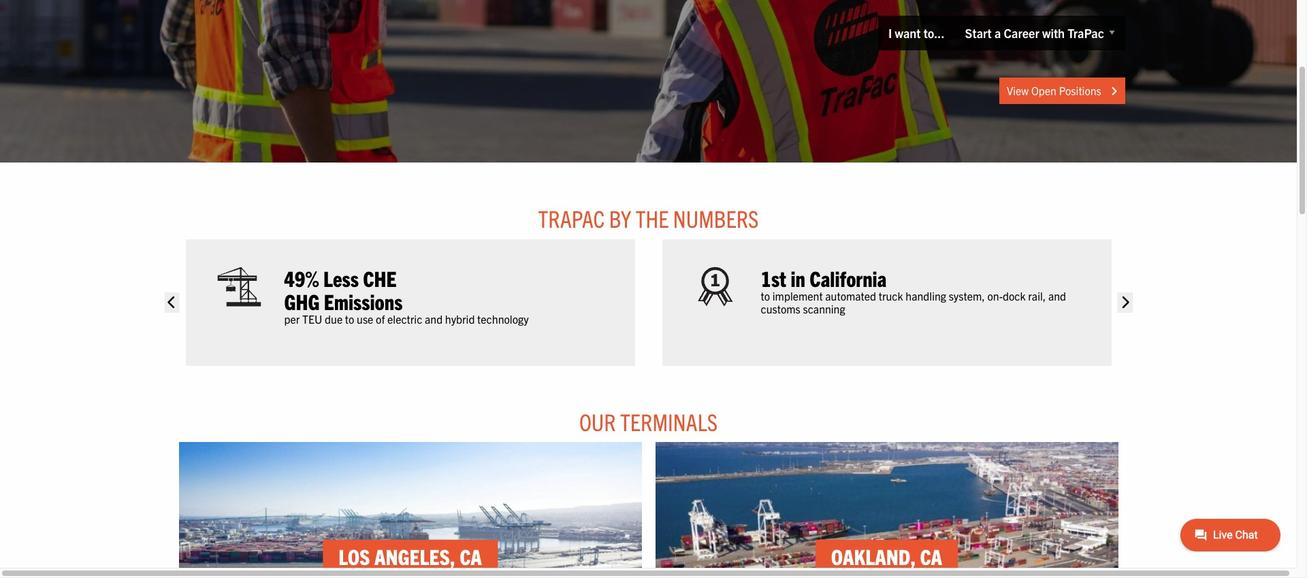 Task type: vqa. For each thing, say whether or not it's contained in the screenshot.
electric
yes



Task type: describe. For each thing, give the bounding box(es) containing it.
dock
[[1003, 289, 1026, 303]]

to...
[[924, 25, 945, 41]]

in
[[791, 265, 805, 291]]

trapac
[[538, 204, 605, 233]]

teu
[[302, 312, 322, 326]]

of
[[376, 312, 385, 326]]

view
[[1007, 84, 1029, 98]]

view open positions
[[1007, 84, 1104, 98]]

hybrid
[[445, 312, 475, 326]]

i
[[888, 25, 892, 41]]

rail,
[[1028, 289, 1046, 303]]

2 solid image from the left
[[1117, 293, 1133, 313]]

view open positions link
[[999, 78, 1125, 104]]

open
[[1031, 84, 1057, 98]]

the
[[636, 204, 669, 233]]

on-
[[987, 289, 1003, 303]]

trapac by the numbers
[[538, 204, 759, 233]]

automated
[[825, 289, 876, 303]]

and for 49% less che
[[425, 312, 443, 326]]

our terminals
[[579, 407, 718, 436]]

ghg
[[284, 288, 320, 314]]

numbers
[[673, 204, 759, 233]]

system,
[[949, 289, 985, 303]]

1st in california to implement automated truck handling system, on-dock rail, and customs scanning
[[761, 265, 1066, 316]]

our
[[579, 407, 616, 436]]

to inside 1st in california to implement automated truck handling system, on-dock rail, and customs scanning
[[761, 289, 770, 303]]

implement
[[773, 289, 823, 303]]

electric
[[387, 312, 422, 326]]



Task type: locate. For each thing, give the bounding box(es) containing it.
49% less che ghg emissions per teu due to use of electric and hybrid technology
[[284, 265, 529, 326]]

scanning
[[803, 302, 845, 316]]

main content containing trapac by the numbers
[[158, 204, 1139, 579]]

0 horizontal spatial to
[[345, 312, 354, 326]]

solid image
[[1111, 86, 1118, 97]]

california
[[810, 265, 887, 291]]

1 horizontal spatial and
[[1048, 289, 1066, 303]]

i want to...
[[888, 25, 945, 41]]

per
[[284, 312, 300, 326]]

0 horizontal spatial solid image
[[164, 293, 180, 313]]

less
[[323, 265, 359, 291]]

and inside 1st in california to implement automated truck handling system, on-dock rail, and customs scanning
[[1048, 289, 1066, 303]]

use
[[357, 312, 373, 326]]

solid image
[[164, 293, 180, 313], [1117, 293, 1133, 313]]

0 vertical spatial to
[[761, 289, 770, 303]]

and right rail,
[[1048, 289, 1066, 303]]

and inside 49% less che ghg emissions per teu due to use of electric and hybrid technology
[[425, 312, 443, 326]]

1 horizontal spatial to
[[761, 289, 770, 303]]

technology
[[477, 312, 529, 326]]

0 vertical spatial and
[[1048, 289, 1066, 303]]

truck
[[879, 289, 903, 303]]

49%
[[284, 265, 319, 291]]

to left use
[[345, 312, 354, 326]]

emissions
[[324, 288, 403, 314]]

1 solid image from the left
[[164, 293, 180, 313]]

want
[[895, 25, 921, 41]]

customs
[[761, 302, 800, 316]]

and for 1st in california
[[1048, 289, 1066, 303]]

1 horizontal spatial solid image
[[1117, 293, 1133, 313]]

to inside 49% less che ghg emissions per teu due to use of electric and hybrid technology
[[345, 312, 354, 326]]

main content
[[158, 204, 1139, 579]]

by
[[609, 204, 631, 233]]

terminals
[[620, 407, 718, 436]]

1 vertical spatial and
[[425, 312, 443, 326]]

and
[[1048, 289, 1066, 303], [425, 312, 443, 326]]

to left implement
[[761, 289, 770, 303]]

due
[[325, 312, 343, 326]]

che
[[363, 265, 397, 291]]

0 horizontal spatial and
[[425, 312, 443, 326]]

1 vertical spatial to
[[345, 312, 354, 326]]

handling
[[906, 289, 946, 303]]

1st
[[761, 265, 786, 291]]

to
[[761, 289, 770, 303], [345, 312, 354, 326]]

positions
[[1059, 84, 1101, 98]]

and left hybrid
[[425, 312, 443, 326]]



